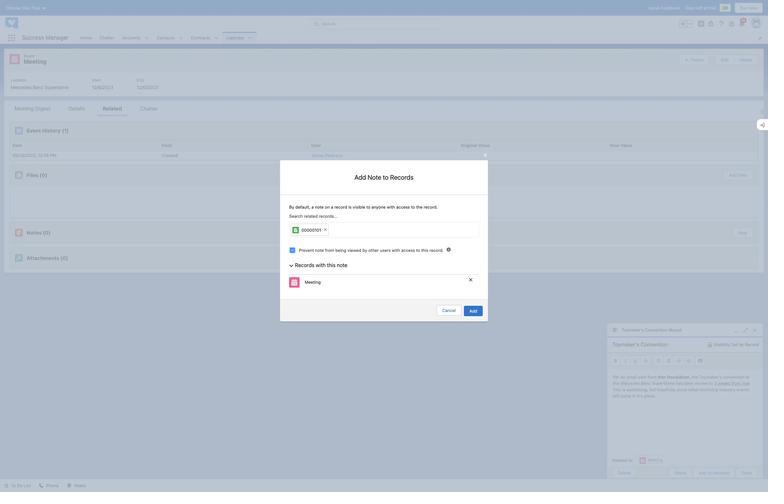 Task type: vqa. For each thing, say whether or not it's contained in the screenshot.
quotes link
no



Task type: describe. For each thing, give the bounding box(es) containing it.
0 horizontal spatial chatter link
[[96, 32, 118, 44]]

12:36
[[38, 153, 49, 158]]

enriching
[[700, 387, 719, 392]]

user element
[[309, 140, 458, 151]]

prevent note from being viewed by other users with access to this record.
[[299, 248, 444, 253]]

0 vertical spatial other
[[369, 248, 379, 253]]

1 vertical spatial note
[[315, 248, 324, 253]]

accounts link
[[118, 32, 145, 44]]

manager
[[46, 34, 69, 41]]

(0) for files (0)
[[40, 172, 47, 178]]

list for leave feedback link
[[76, 32, 769, 44]]

james peterson
[[311, 153, 343, 158]]

notes (0)
[[27, 230, 51, 236]]

now
[[742, 381, 750, 386]]

visibility set by record
[[714, 342, 759, 347]]

related for related to
[[613, 458, 628, 463]]

files (0)
[[27, 172, 47, 178]]

this
[[613, 387, 621, 392]]

value for original value
[[479, 143, 490, 148]]

phone
[[46, 483, 59, 488]]

days
[[686, 5, 695, 10]]

upload files
[[376, 194, 400, 199]]

Prevent note from being viewed by other users with access to this record. checkbox
[[290, 248, 295, 253]]

but
[[650, 387, 656, 392]]

come
[[621, 393, 632, 399]]

to
[[11, 483, 16, 488]]

chatter inside list
[[100, 35, 114, 40]]

add files
[[730, 173, 748, 178]]

none text field inside toymaker's convention moved dialog
[[608, 337, 675, 352]]

edit button
[[716, 55, 734, 65]]

text default image for notes
[[67, 484, 72, 488]]

it's
[[637, 393, 643, 399]]

0 vertical spatial record.
[[424, 205, 438, 210]]

1 vertical spatial record.
[[430, 248, 444, 253]]

value for new value
[[621, 143, 632, 148]]

. this is saddening, but hopefully some other enriching industry events will come in it's place.
[[613, 381, 752, 399]]

note
[[368, 174, 382, 181]]

contracts list item
[[187, 32, 223, 44]]

search...
[[322, 21, 339, 26]]

attachments
[[27, 255, 59, 261]]

0 vertical spatial group
[[679, 20, 693, 28]]

1 vertical spatial access
[[401, 248, 415, 253]]

or
[[372, 206, 377, 211]]

by inside toymaker's convention moved dialog
[[740, 342, 744, 347]]

now
[[749, 5, 758, 10]]

date
[[12, 143, 22, 148]]

original value
[[461, 143, 490, 148]]

done
[[742, 470, 752, 475]]

record
[[745, 342, 759, 347]]

field
[[162, 143, 172, 148]]

other inside . this is saddening, but hopefully some other enriching industry events will come in it's place.
[[689, 387, 699, 392]]

new button
[[734, 228, 753, 237]]

to do list button
[[0, 479, 35, 492]]

Compose text text field
[[608, 369, 763, 454]]

0 vertical spatial delete
[[740, 57, 753, 62]]

start 12/6/2023
[[92, 78, 113, 90]]

2 cell from the left
[[608, 151, 757, 160]]

original value element
[[458, 140, 608, 151]]

edit
[[722, 57, 729, 62]]

success
[[22, 34, 44, 41]]

0 horizontal spatial files
[[27, 172, 38, 178]]

2 vertical spatial with
[[316, 262, 326, 268]]

details
[[69, 105, 85, 111]]

note for a
[[315, 205, 324, 210]]

end
[[137, 78, 144, 82]]

event for meeting
[[24, 53, 35, 59]]

mercedes inside location mercedes benz superdome
[[11, 84, 32, 90]]

notes button
[[63, 479, 90, 492]]

1 horizontal spatial chatter link
[[135, 105, 163, 116]]

weeks
[[718, 381, 731, 386]]

(0) for notes (0)
[[43, 230, 51, 236]]

meeting down records with this note dropdown button on the left bottom
[[305, 280, 321, 285]]

0 horizontal spatial delete button
[[613, 468, 637, 478]]

new value element
[[608, 140, 757, 151]]

new for new
[[739, 230, 748, 235]]

days left in trial
[[686, 5, 716, 10]]

some
[[677, 387, 688, 392]]

per an email sent from ron donaldson
[[613, 374, 690, 380]]

mercedes benz superdome has been moved to 3 weeks from now
[[621, 381, 750, 386]]

to inside compose text text box
[[710, 381, 714, 386]]

1 horizontal spatial delete button
[[735, 55, 758, 65]]

event for history
[[27, 128, 41, 133]]

text default image inside toymaker's convention moved dialog
[[708, 342, 713, 347]]

phone button
[[35, 479, 63, 492]]

location
[[11, 78, 26, 82]]

share
[[676, 470, 687, 475]]

records...
[[319, 213, 338, 219]]

left
[[697, 5, 703, 10]]

convention
[[723, 374, 745, 380]]

1 vertical spatial from
[[648, 374, 657, 380]]

trial
[[709, 5, 716, 10]]

or drop files
[[372, 206, 396, 211]]

add for add note to records
[[355, 174, 366, 181]]

09/29/2023, 12:36 pm
[[12, 153, 56, 158]]

superdome inside compose text text box
[[652, 381, 675, 386]]

related
[[304, 213, 318, 219]]

by
[[289, 205, 294, 210]]

leave
[[649, 5, 660, 10]]

meeting up location mercedes benz superdome
[[24, 58, 47, 65]]

calendar
[[227, 35, 244, 40]]

contacts link
[[153, 32, 179, 44]]

add for add to records
[[699, 470, 707, 475]]

convention
[[645, 327, 668, 332]]

.
[[750, 381, 751, 386]]

event image
[[640, 457, 646, 464]]

accounts list item
[[118, 32, 153, 44]]

digest
[[35, 105, 50, 111]]

event history (1)
[[27, 128, 69, 133]]

0 vertical spatial by
[[363, 248, 367, 253]]

benz inside compose text text box
[[641, 381, 651, 386]]

follow button
[[679, 55, 710, 65]]

toymaker's inside the , the toymaker's convention at the
[[700, 374, 722, 380]]

3
[[715, 381, 717, 386]]

saddening,
[[627, 387, 649, 392]]

notes for notes (0)
[[27, 230, 42, 236]]

prevent
[[299, 248, 314, 253]]

1 vertical spatial records
[[295, 262, 315, 268]]

add note to records
[[355, 174, 414, 181]]

pm
[[50, 153, 56, 158]]

group containing follow
[[679, 54, 759, 66]]

visibility
[[714, 342, 731, 347]]

add button
[[464, 306, 483, 316]]

contracts link
[[187, 32, 214, 44]]

by default, a note on a record is visible to anyone with access to the record.
[[289, 205, 438, 210]]

12/6/2023 for start 12/6/2023
[[92, 84, 113, 90]]

attachments (0)
[[27, 255, 68, 261]]

events
[[737, 387, 750, 392]]

records inside add to records button
[[713, 470, 730, 475]]

grid containing date
[[10, 140, 757, 160]]

per
[[613, 374, 620, 380]]

mercedes inside compose text text box
[[621, 381, 640, 386]]

(0) for attachments (0)
[[61, 255, 68, 261]]

tab panel containing event history
[[9, 116, 759, 269]]

details link
[[63, 105, 90, 116]]

0 vertical spatial in
[[704, 5, 708, 10]]



Task type: locate. For each thing, give the bounding box(es) containing it.
files for add files
[[739, 173, 748, 178]]

0 vertical spatial event
[[24, 53, 35, 59]]

superdome inside location mercedes benz superdome
[[44, 84, 69, 90]]

add inside the add files button
[[730, 173, 738, 178]]

home
[[80, 35, 92, 40]]

add to records button
[[694, 468, 735, 478]]

superdome down ron
[[652, 381, 675, 386]]

1 horizontal spatial a
[[331, 205, 333, 210]]

tab panel
[[9, 116, 759, 269]]

1 vertical spatial group
[[679, 54, 759, 66]]

donaldson
[[667, 374, 690, 380]]

text default image left to
[[4, 484, 8, 488]]

0 vertical spatial list
[[76, 32, 769, 44]]

done button
[[736, 468, 758, 478]]

hopefully
[[658, 387, 676, 392]]

contacts
[[157, 35, 175, 40]]

1 vertical spatial other
[[689, 387, 699, 392]]

1 vertical spatial by
[[740, 342, 744, 347]]

add inside add button
[[470, 308, 478, 314]]

chatter right "home"
[[100, 35, 114, 40]]

related inside toymaker's convention moved dialog
[[613, 458, 628, 463]]

delete
[[740, 57, 753, 62], [618, 470, 631, 475]]

delete down related to
[[618, 470, 631, 475]]

by right viewed
[[363, 248, 367, 253]]

records
[[390, 174, 414, 181], [295, 262, 315, 268], [713, 470, 730, 475]]

from
[[325, 248, 334, 253], [648, 374, 657, 380], [732, 381, 741, 386]]

(0) up attachments (0)
[[43, 230, 51, 236]]

0 horizontal spatial from
[[325, 248, 334, 253]]

1 horizontal spatial other
[[689, 387, 699, 392]]

superdome
[[44, 84, 69, 90], [652, 381, 675, 386]]

upload
[[376, 194, 390, 199]]

text default image inside phone button
[[39, 484, 44, 488]]

calendar link
[[223, 32, 248, 44]]

0 horizontal spatial benz
[[33, 84, 43, 90]]

search
[[289, 213, 303, 219]]

1 horizontal spatial benz
[[641, 381, 651, 386]]

mercedes down location
[[11, 84, 32, 90]]

0 vertical spatial is
[[349, 205, 352, 210]]

1 horizontal spatial value
[[621, 143, 632, 148]]

list containing home
[[76, 32, 769, 44]]

note
[[315, 205, 324, 210], [315, 248, 324, 253], [337, 262, 348, 268]]

1 cell from the left
[[458, 151, 608, 160]]

1 horizontal spatial in
[[704, 5, 708, 10]]

record.
[[424, 205, 438, 210], [430, 248, 444, 253]]

1 horizontal spatial text default image
[[67, 484, 72, 488]]

other left users
[[369, 248, 379, 253]]

toolbar
[[608, 353, 763, 369]]

0 vertical spatial notes
[[27, 230, 42, 236]]

1 horizontal spatial is
[[623, 387, 626, 392]]

at
[[746, 374, 750, 380]]

chatter link down end 12/6/2023
[[135, 105, 163, 116]]

event down the success
[[24, 53, 35, 59]]

in inside . this is saddening, but hopefully some other enriching industry events will come in it's place.
[[633, 393, 636, 399]]

2 vertical spatial the
[[613, 381, 620, 386]]

1 vertical spatial event
[[27, 128, 41, 133]]

1 vertical spatial (0)
[[43, 230, 51, 236]]

success manager
[[22, 34, 69, 41]]

do
[[17, 483, 22, 488]]

home link
[[76, 32, 96, 44]]

access right users
[[401, 248, 415, 253]]

related
[[103, 105, 122, 111], [613, 458, 628, 463]]

2 vertical spatial from
[[732, 381, 741, 386]]

0 horizontal spatial toymaker's
[[622, 327, 644, 332]]

access down upload files
[[396, 205, 410, 210]]

add inside add to records button
[[699, 470, 707, 475]]

follow
[[691, 57, 704, 62]]

benz down sent
[[641, 381, 651, 386]]

being
[[336, 248, 347, 253]]

a up search related records...
[[312, 205, 314, 210]]

2 value from the left
[[621, 143, 632, 148]]

notes up attachments
[[27, 230, 42, 236]]

event inside event meeting
[[24, 53, 35, 59]]

note left on
[[315, 205, 324, 210]]

1 vertical spatial chatter link
[[135, 105, 163, 116]]

records with this note button
[[289, 262, 348, 268]]

0 horizontal spatial mercedes
[[11, 84, 32, 90]]

search... button
[[309, 19, 439, 29]]

1 vertical spatial delete
[[618, 470, 631, 475]]

a right on
[[331, 205, 333, 210]]

record
[[335, 205, 347, 210]]

delete button right edit
[[735, 55, 758, 65]]

1 horizontal spatial from
[[648, 374, 657, 380]]

the right files
[[416, 205, 423, 210]]

12/6/2023 down end
[[137, 84, 158, 90]]

, the toymaker's convention at the
[[613, 374, 751, 386]]

files inside button
[[739, 173, 748, 178]]

moved
[[695, 381, 708, 386]]

related down start 12/6/2023
[[103, 105, 122, 111]]

0 horizontal spatial a
[[312, 205, 314, 210]]

text default image left visibility
[[708, 342, 713, 347]]

format body element
[[654, 356, 694, 366]]

records with this note
[[295, 262, 348, 268]]

set
[[732, 342, 738, 347]]

1 horizontal spatial text default image
[[708, 342, 713, 347]]

notes for notes
[[74, 483, 86, 488]]

meeting digest link
[[9, 105, 56, 116]]

records left done
[[713, 470, 730, 475]]

meeting link
[[648, 457, 663, 464]]

notes
[[27, 230, 42, 236], [74, 483, 86, 488]]

benz up digest on the left top of page
[[33, 84, 43, 90]]

group
[[679, 20, 693, 28], [679, 54, 759, 66]]

is up come
[[623, 387, 626, 392]]

1 horizontal spatial this
[[421, 248, 429, 253]]

1 vertical spatial list
[[4, 71, 764, 96]]

2 text default image from the left
[[67, 484, 72, 488]]

1 vertical spatial toymaker's
[[700, 374, 722, 380]]

in right left
[[704, 5, 708, 10]]

00000101
[[302, 227, 321, 233]]

new value
[[611, 143, 632, 148]]

1 horizontal spatial superdome
[[652, 381, 675, 386]]

0 vertical spatial chatter link
[[96, 32, 118, 44]]

text default image left phone on the bottom left of the page
[[39, 484, 44, 488]]

add
[[730, 173, 738, 178], [355, 174, 366, 181], [470, 308, 478, 314], [699, 470, 707, 475]]

text default image inside to do list button
[[4, 484, 8, 488]]

list containing mercedes benz superdome
[[4, 71, 764, 96]]

records up upload files
[[390, 174, 414, 181]]

text default image for phone
[[39, 484, 44, 488]]

text default image inside notes button
[[67, 484, 72, 488]]

mercedes down email
[[621, 381, 640, 386]]

accounts
[[122, 35, 141, 40]]

2 12/6/2023 from the left
[[137, 84, 158, 90]]

1 12/6/2023 from the left
[[92, 84, 113, 90]]

meeting left digest on the left top of page
[[15, 105, 34, 111]]

0 horizontal spatial other
[[369, 248, 379, 253]]

0 horizontal spatial this
[[327, 262, 336, 268]]

0 horizontal spatial 12/6/2023
[[92, 84, 113, 90]]

text default image
[[708, 342, 713, 347], [4, 484, 8, 488]]

meeting inside toymaker's convention moved dialog
[[648, 458, 663, 463]]

0 vertical spatial access
[[396, 205, 410, 210]]

0 horizontal spatial chatter
[[100, 35, 114, 40]]

toymaker's convention moved
[[622, 327, 682, 332]]

0 horizontal spatial notes
[[27, 230, 42, 236]]

feedback
[[661, 5, 681, 10]]

1 text default image from the left
[[39, 484, 44, 488]]

other
[[369, 248, 379, 253], [689, 387, 699, 392]]

contacts list item
[[153, 32, 187, 44]]

delete button down related to
[[613, 468, 637, 478]]

by right set
[[740, 342, 744, 347]]

2 vertical spatial (0)
[[61, 255, 68, 261]]

chatter down end 12/6/2023
[[140, 105, 158, 111]]

2 horizontal spatial records
[[713, 470, 730, 475]]

0 horizontal spatial new
[[611, 143, 620, 148]]

1 vertical spatial notes
[[74, 483, 86, 488]]

files
[[388, 206, 396, 211]]

related left event image
[[613, 458, 628, 463]]

text default image right phone on the bottom left of the page
[[67, 484, 72, 488]]

to
[[383, 174, 389, 181], [367, 205, 371, 210], [411, 205, 415, 210], [416, 248, 420, 253], [710, 381, 714, 386], [629, 458, 633, 463], [708, 470, 712, 475]]

toolbar inside toymaker's convention moved dialog
[[608, 353, 763, 369]]

new inside grid
[[611, 143, 620, 148]]

0 vertical spatial related
[[103, 105, 122, 111]]

list for home link
[[4, 71, 764, 96]]

0 vertical spatial with
[[387, 205, 395, 210]]

toymaker's up 3
[[700, 374, 722, 380]]

delete inside status
[[618, 470, 631, 475]]

files
[[27, 172, 38, 178], [739, 173, 748, 178], [391, 194, 400, 199]]

1 horizontal spatial records
[[390, 174, 414, 181]]

0 vertical spatial text default image
[[708, 342, 713, 347]]

peterson
[[325, 153, 343, 158]]

other down been
[[689, 387, 699, 392]]

2 a from the left
[[331, 205, 333, 210]]

related to
[[613, 458, 633, 463]]

0 vertical spatial the
[[416, 205, 423, 210]]

1 vertical spatial benz
[[641, 381, 651, 386]]

text default image
[[39, 484, 44, 488], [67, 484, 72, 488]]

notes inside button
[[74, 483, 86, 488]]

add for add
[[470, 308, 478, 314]]

1 horizontal spatial notes
[[74, 483, 86, 488]]

files for upload files
[[391, 194, 400, 199]]

toymaker's left convention
[[622, 327, 644, 332]]

1 horizontal spatial chatter
[[140, 105, 158, 111]]

from left ron
[[648, 374, 657, 380]]

00000101 link
[[291, 224, 329, 236]]

0 vertical spatial this
[[421, 248, 429, 253]]

end 12/6/2023
[[137, 78, 158, 90]]

1 vertical spatial text default image
[[4, 484, 8, 488]]

event
[[24, 53, 35, 59], [27, 128, 41, 133]]

field element
[[159, 140, 309, 151]]

superdome up digest on the left top of page
[[44, 84, 69, 90]]

0 vertical spatial chatter
[[100, 35, 114, 40]]

ron
[[658, 374, 666, 380]]

0 horizontal spatial by
[[363, 248, 367, 253]]

buy now button
[[735, 3, 763, 13]]

event image
[[15, 127, 23, 134]]

0 horizontal spatial text default image
[[4, 484, 8, 488]]

0 horizontal spatial the
[[416, 205, 423, 210]]

with
[[387, 205, 395, 210], [392, 248, 400, 253], [316, 262, 326, 268]]

cell
[[458, 151, 608, 160], [608, 151, 757, 160]]

0 horizontal spatial value
[[479, 143, 490, 148]]

1 vertical spatial with
[[392, 248, 400, 253]]

2 vertical spatial records
[[713, 470, 730, 475]]

(0) right attachments
[[61, 255, 68, 261]]

meeting digest
[[15, 105, 50, 111]]

12/6/2023 down start
[[92, 84, 113, 90]]

0 vertical spatial from
[[325, 248, 334, 253]]

1 vertical spatial is
[[623, 387, 626, 392]]

0 horizontal spatial superdome
[[44, 84, 69, 90]]

created
[[162, 153, 178, 158]]

1 horizontal spatial by
[[740, 342, 744, 347]]

new for new value
[[611, 143, 620, 148]]

search related records...
[[289, 213, 338, 219]]

0 vertical spatial toymaker's
[[622, 327, 644, 332]]

notes right phone on the bottom left of the page
[[74, 483, 86, 488]]

is left visible
[[349, 205, 352, 210]]

note down "being"
[[337, 262, 348, 268]]

1 horizontal spatial the
[[613, 381, 620, 386]]

benz
[[33, 84, 43, 90], [641, 381, 651, 386]]

to inside button
[[708, 470, 712, 475]]

calendar list item
[[223, 32, 257, 44]]

leave feedback
[[649, 5, 681, 10]]

default,
[[296, 205, 310, 210]]

note right prevent at left
[[315, 248, 324, 253]]

0 horizontal spatial related
[[103, 105, 122, 111]]

2 horizontal spatial the
[[692, 374, 699, 380]]

add for add files
[[730, 173, 738, 178]]

james peterson link
[[311, 153, 343, 158]]

1 vertical spatial in
[[633, 393, 636, 399]]

1 vertical spatial delete button
[[613, 468, 637, 478]]

1 horizontal spatial 12/6/2023
[[137, 84, 158, 90]]

0 vertical spatial note
[[315, 205, 324, 210]]

the down per
[[613, 381, 620, 386]]

12/6/2023 for end 12/6/2023
[[137, 84, 158, 90]]

from left "being"
[[325, 248, 334, 253]]

1 vertical spatial mercedes
[[621, 381, 640, 386]]

(0) down 12:36
[[40, 172, 47, 178]]

format text element
[[611, 356, 651, 366]]

0 horizontal spatial text default image
[[39, 484, 44, 488]]

1 a from the left
[[312, 205, 314, 210]]

meeting right event image
[[648, 458, 663, 463]]

0 horizontal spatial is
[[349, 205, 352, 210]]

,
[[690, 374, 691, 380]]

date element
[[10, 140, 159, 151]]

list
[[76, 32, 769, 44], [4, 71, 764, 96]]

None text field
[[608, 337, 675, 352]]

list
[[24, 483, 31, 488]]

0 horizontal spatial in
[[633, 393, 636, 399]]

chatter link right "home"
[[96, 32, 118, 44]]

1 vertical spatial related
[[613, 458, 628, 463]]

from down 'convention'
[[732, 381, 741, 386]]

toymaker's convention moved dialog
[[607, 323, 763, 479]]

delete button
[[735, 55, 758, 65], [613, 468, 637, 478]]

note for this
[[337, 262, 348, 268]]

1 vertical spatial this
[[327, 262, 336, 268]]

the right the ","
[[692, 374, 699, 380]]

1 vertical spatial new
[[739, 230, 748, 235]]

2 horizontal spatial from
[[732, 381, 741, 386]]

0 horizontal spatial delete
[[618, 470, 631, 475]]

1 vertical spatial chatter
[[140, 105, 158, 111]]

moved
[[669, 327, 682, 332]]

1 horizontal spatial mercedes
[[621, 381, 640, 386]]

location mercedes benz superdome
[[11, 78, 69, 90]]

0 vertical spatial (0)
[[40, 172, 47, 178]]

1 horizontal spatial delete
[[740, 57, 753, 62]]

delete status
[[613, 468, 670, 478]]

event right event icon
[[27, 128, 41, 133]]

toymaker's
[[622, 327, 644, 332], [700, 374, 722, 380]]

benz inside location mercedes benz superdome
[[33, 84, 43, 90]]

grid
[[10, 140, 757, 160]]

related link
[[98, 105, 127, 116]]

1 vertical spatial the
[[692, 374, 699, 380]]

records down prevent at left
[[295, 262, 315, 268]]

start
[[92, 78, 101, 82]]

in left it's
[[633, 393, 636, 399]]

viewed
[[348, 248, 362, 253]]

09/29/2023,
[[12, 153, 37, 158]]

related for related
[[103, 105, 122, 111]]

1 value from the left
[[479, 143, 490, 148]]

is inside . this is saddening, but hopefully some other enriching industry events will come in it's place.
[[623, 387, 626, 392]]

delete right edit
[[740, 57, 753, 62]]

has
[[676, 381, 683, 386]]

1 vertical spatial superdome
[[652, 381, 675, 386]]

0 horizontal spatial records
[[295, 262, 315, 268]]

drop
[[378, 206, 387, 211]]

new inside button
[[739, 230, 748, 235]]

add to records
[[699, 470, 730, 475]]



